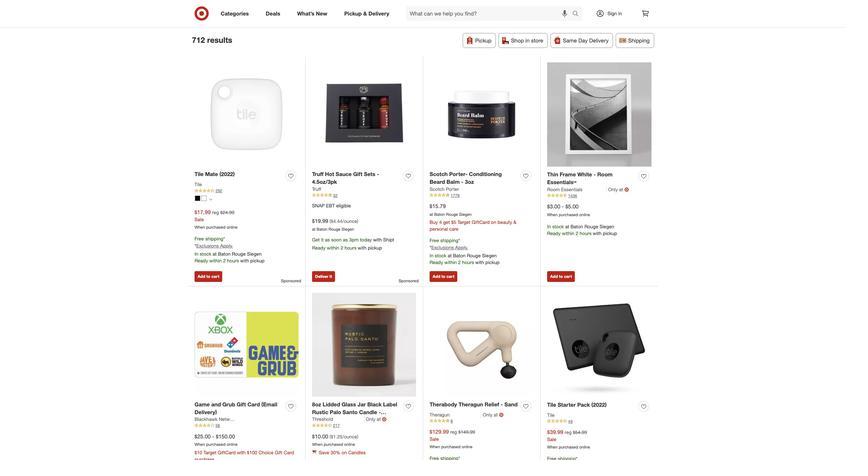 Task type: describe. For each thing, give the bounding box(es) containing it.
tile for tile mate (2022)
[[195, 171, 204, 178]]

sign
[[608, 10, 617, 16]]

1 sponsored from the left
[[281, 279, 301, 284]]

30%
[[331, 450, 340, 456]]

0 horizontal spatial shipping
[[205, 236, 223, 242]]

/ounce for $10.00
[[342, 434, 357, 440]]

choice
[[259, 450, 274, 456]]

gift for sets
[[353, 171, 363, 178]]

add to cart button for $17.99
[[195, 272, 222, 282]]

it for get
[[321, 237, 324, 243]]

white image
[[201, 196, 207, 201]]

delivery for same day delivery
[[589, 37, 609, 44]]

1 vertical spatial theragun
[[430, 412, 450, 418]]

deals link
[[260, 6, 289, 21]]

label
[[383, 402, 397, 408]]

room essentials
[[547, 187, 583, 192]]

what's
[[297, 10, 314, 17]]

get
[[443, 220, 450, 225]]

¬ for sand
[[499, 412, 504, 419]]

snap ebt eligible
[[312, 203, 351, 209]]

¬ for black
[[382, 417, 387, 423]]

tile starter pack (2022) link
[[547, 402, 607, 409]]

with inside in stock at  baton rouge siegen ready within 2 hours with pickup
[[593, 231, 602, 237]]

purchased inside $10.00 ( $1.25 /ounce ) when purchased online
[[324, 443, 343, 448]]

tile for tile starter pack (2022)
[[547, 402, 556, 409]]

rouge inside $19.99 ( $4.44 /ounce ) at baton rouge siegen
[[329, 227, 341, 232]]

rouge inside in stock at  baton rouge siegen ready within 2 hours with pickup
[[585, 224, 598, 230]]

add to cart for $17.99
[[198, 274, 219, 279]]

at inside $15.79 at baton rouge siegen buy 4 get $5 target giftcard on beauty & personal care
[[430, 212, 433, 217]]

292 link
[[195, 188, 299, 194]]

sale for $17.99
[[195, 217, 204, 223]]

department
[[266, 16, 295, 22]]

grouping
[[330, 16, 352, 22]]

save
[[319, 450, 329, 456]]

jar
[[358, 402, 366, 408]]

292
[[216, 189, 222, 194]]

frame
[[560, 171, 576, 178]]

sort button
[[226, 11, 258, 26]]

0 horizontal spatial &
[[363, 10, 367, 17]]

in for shop
[[526, 37, 530, 44]]

grub
[[222, 402, 235, 408]]

product
[[309, 16, 328, 22]]

hot
[[325, 171, 334, 178]]

candles
[[348, 450, 366, 456]]

candle
[[359, 409, 377, 416]]

1778 link
[[430, 193, 534, 199]]

$54.99
[[573, 430, 587, 436]]

siegen inside in stock at  baton rouge siegen ready within 2 hours with pickup
[[600, 224, 614, 230]]

- left sand
[[501, 402, 503, 408]]

glass
[[342, 402, 356, 408]]

same day delivery button
[[551, 33, 613, 48]]

shipping button
[[616, 33, 654, 48]]

$149.99
[[458, 430, 475, 435]]

tile link for tile mate (2022)
[[195, 181, 202, 188]]

$1.25
[[331, 434, 342, 440]]

& inside $15.79 at baton rouge siegen buy 4 get $5 target giftcard on beauty & personal care
[[514, 220, 517, 225]]

$10.00 ( $1.25 /ounce ) when purchased online
[[312, 434, 358, 448]]

¬ for room
[[625, 186, 629, 193]]

in stock at  baton rouge siegen ready within 2 hours with pickup
[[547, 224, 617, 237]]

0 horizontal spatial on
[[342, 450, 347, 456]]

( for $19.99
[[330, 219, 331, 224]]

0 vertical spatial (2022)
[[220, 171, 235, 178]]

0 horizontal spatial in
[[195, 251, 198, 257]]

tile link for tile starter pack (2022)
[[547, 412, 555, 419]]

1 horizontal spatial stock
[[435, 253, 446, 259]]

3 add from the left
[[550, 274, 558, 279]]

target inside $15.79 at baton rouge siegen buy 4 get $5 target giftcard on beauty & personal care
[[458, 220, 471, 225]]

$3.00
[[547, 203, 560, 210]]

results
[[207, 35, 232, 44]]

0 horizontal spatial exclusions apply. link
[[196, 243, 233, 249]]

( for $10.00
[[330, 434, 331, 440]]

1 horizontal spatial (2022)
[[592, 402, 607, 409]]

type button
[[361, 11, 384, 26]]

sauce
[[336, 171, 352, 178]]

therabody theragun relief - sand link
[[430, 401, 518, 409]]

blackhawk
[[195, 417, 218, 423]]

fpo/apo
[[521, 16, 545, 22]]

pickup button
[[463, 33, 496, 48]]

reg for $129.99
[[450, 430, 457, 435]]

today
[[360, 237, 372, 243]]

1 horizontal spatial exclusions apply. link
[[431, 245, 468, 251]]

$17.99
[[195, 209, 211, 216]]

purchased inside $39.99 reg $54.99 sale when purchased online
[[559, 445, 578, 450]]

beauty
[[498, 220, 512, 225]]

in inside in stock at  baton rouge siegen ready within 2 hours with pickup
[[547, 224, 551, 230]]

game and grub gift card (email delivery) link
[[195, 401, 283, 417]]

when inside $10.00 ( $1.25 /ounce ) when purchased online
[[312, 443, 323, 448]]

deals button
[[487, 11, 512, 26]]

- inside $25.00 - $150.00 when purchased online $10 target giftcard with $100 choice gift card purchase
[[212, 434, 214, 440]]

reg for $39.99
[[565, 430, 572, 436]]

) for $10.00
[[357, 434, 358, 440]]

3 add to cart from the left
[[550, 274, 572, 279]]

tile for tile link related to tile starter pack (2022)
[[547, 413, 555, 418]]

balm
[[447, 179, 460, 185]]

online inside $17.99 reg $24.99 sale when purchased online
[[227, 225, 238, 230]]

3 cart from the left
[[564, 274, 572, 279]]

mate
[[205, 171, 218, 178]]

1 horizontal spatial shipping
[[440, 238, 458, 244]]

1778
[[451, 193, 460, 198]]

target inside $25.00 - $150.00 when purchased online $10 target giftcard with $100 choice gift card purchase
[[203, 450, 216, 456]]

to for $15.79
[[442, 274, 445, 279]]

shipt
[[383, 237, 394, 243]]

game
[[195, 402, 210, 408]]

1 horizontal spatial free shipping * * exclusions apply. in stock at  baton rouge siegen ready within 2 hours with pickup
[[430, 238, 500, 266]]

threshold™
[[312, 417, 341, 424]]

1 as from the left
[[325, 237, 330, 243]]

- inside $3.00 - $5.00 when purchased online
[[562, 203, 564, 210]]

8oz lidded glass jar black label rustic palo santo candle - threshold™ link
[[312, 401, 400, 424]]

all colors element
[[209, 197, 212, 201]]

sale for $39.99
[[547, 437, 557, 443]]

and
[[211, 402, 221, 408]]

blackhawk network link
[[195, 417, 237, 423]]

only for black
[[366, 417, 375, 423]]

pickup for pickup
[[475, 37, 492, 44]]

- inside 'thin frame white - room essentials™'
[[594, 171, 596, 178]]

when inside $129.99 reg $149.99 sale when purchased online
[[430, 445, 440, 450]]

game and grub gift card (email delivery)
[[195, 402, 277, 416]]

217
[[333, 424, 340, 429]]

4.5oz/3pk
[[312, 179, 337, 185]]

0 horizontal spatial stock
[[200, 251, 211, 257]]

cart for $17.99
[[211, 274, 219, 279]]

0 vertical spatial theragun
[[459, 402, 483, 408]]

truff for truff
[[312, 186, 321, 192]]

$25.00
[[195, 434, 211, 440]]

when inside $17.99 reg $24.99 sale when purchased online
[[195, 225, 205, 230]]

56 link
[[195, 423, 299, 429]]

eligible
[[336, 203, 351, 209]]

thin
[[547, 171, 558, 178]]

get it as soon as 3pm today with shipt
[[312, 237, 394, 243]]

1 horizontal spatial in
[[430, 253, 434, 259]]

$5
[[451, 220, 456, 225]]

$15.79
[[430, 203, 446, 210]]

online inside $3.00 - $5.00 when purchased online
[[579, 212, 590, 217]]

black
[[367, 402, 382, 408]]

ebt
[[326, 203, 335, 209]]

categories
[[221, 10, 249, 17]]

when inside $39.99 reg $54.99 sale when purchased online
[[547, 445, 558, 450]]

it for deliver
[[330, 274, 332, 279]]

$19.99 ( $4.44 /ounce ) at baton rouge siegen
[[312, 218, 358, 232]]

delivery)
[[195, 409, 217, 416]]

$17.99 reg $24.99 sale when purchased online
[[195, 209, 238, 230]]



Task type: locate. For each thing, give the bounding box(es) containing it.
1 vertical spatial delivery
[[589, 37, 609, 44]]

sand
[[505, 402, 518, 408]]

truff down 4.5oz/3pk
[[312, 186, 321, 192]]

network
[[219, 417, 237, 423]]

when down $17.99
[[195, 225, 205, 230]]

tile mate (2022) image
[[195, 63, 299, 167], [195, 63, 299, 167]]

deals right brand
[[493, 16, 507, 22]]

apply. down $17.99 reg $24.99 sale when purchased online
[[220, 243, 233, 249]]

online down the "$54.99"
[[579, 445, 590, 450]]

room down essentials™
[[547, 187, 560, 192]]

filter
[[207, 16, 218, 22]]

0 vertical spatial truff
[[312, 171, 324, 178]]

filter button
[[192, 11, 224, 26]]

reg down '8'
[[450, 430, 457, 435]]

1 horizontal spatial gift
[[275, 450, 283, 456]]

as left soon on the bottom left
[[325, 237, 330, 243]]

shop
[[511, 37, 524, 44]]

only at ¬ for black
[[366, 417, 387, 423]]

blackhawk network
[[195, 417, 237, 423]]

it inside button
[[330, 274, 332, 279]]

- inside 8oz lidded glass jar black label rustic palo santo candle - threshold™
[[379, 409, 381, 416]]

0 vertical spatial card
[[248, 402, 260, 408]]

$10.00
[[312, 434, 328, 440]]

ready inside in stock at  baton rouge siegen ready within 2 hours with pickup
[[547, 231, 561, 237]]

reg left $24.99
[[212, 210, 219, 216]]

store
[[531, 37, 543, 44]]

sale inside $17.99 reg $24.99 sale when purchased online
[[195, 217, 204, 223]]

siegen inside $15.79 at baton rouge siegen buy 4 get $5 target giftcard on beauty & personal care
[[459, 212, 472, 217]]

) for $19.99
[[357, 219, 358, 224]]

0 vertical spatial (
[[330, 219, 331, 224]]

truff up 4.5oz/3pk
[[312, 171, 324, 178]]

- left '$5.00'
[[562, 203, 564, 210]]

scotch inside scotch porter- conditioning beard balm - 3oz
[[430, 171, 448, 178]]

reg inside $39.99 reg $54.99 sale when purchased online
[[565, 430, 572, 436]]

1 vertical spatial tile link
[[547, 412, 555, 419]]

1 horizontal spatial room
[[597, 171, 613, 178]]

What can we help you find? suggestions appear below search field
[[406, 6, 574, 21]]

theragun up theragun link
[[459, 402, 483, 408]]

32 link
[[312, 193, 416, 199]]

gift right grub
[[237, 402, 246, 408]]

- right the $25.00
[[212, 434, 214, 440]]

1 scotch from the top
[[430, 171, 448, 178]]

at
[[619, 187, 623, 192], [430, 212, 433, 217], [565, 224, 569, 230], [312, 227, 316, 232], [213, 251, 217, 257], [448, 253, 452, 259], [494, 412, 498, 418], [377, 417, 381, 423]]

2 horizontal spatial in
[[547, 224, 551, 230]]

$24.99
[[220, 210, 234, 216]]

8oz lidded glass jar black label rustic palo santo candle - threshold™ image
[[312, 293, 416, 397], [312, 293, 416, 397]]

as
[[325, 237, 330, 243], [343, 237, 348, 243]]

- inside truff hot sauce gift sets - 4.5oz/3pk
[[377, 171, 379, 178]]

add
[[198, 274, 205, 279], [433, 274, 440, 279], [550, 274, 558, 279]]

0 horizontal spatial free
[[195, 236, 204, 242]]

1 horizontal spatial reg
[[450, 430, 457, 435]]

1 horizontal spatial in
[[618, 10, 622, 16]]

0 horizontal spatial apply.
[[220, 243, 233, 249]]

2 add to cart from the left
[[433, 274, 455, 279]]

online up in stock at  baton rouge siegen ready within 2 hours with pickup
[[579, 212, 590, 217]]

$100
[[247, 450, 257, 456]]

gift for card
[[237, 402, 246, 408]]

stock
[[552, 224, 564, 230], [200, 251, 211, 257], [435, 253, 446, 259]]

hours inside in stock at  baton rouge siegen ready within 2 hours with pickup
[[580, 231, 592, 237]]

deals right sort
[[266, 10, 280, 17]]

tile starter pack (2022)
[[547, 402, 607, 409]]

4
[[439, 220, 442, 225]]

1 ( from the top
[[330, 219, 331, 224]]

when down the $129.99
[[430, 445, 440, 450]]

1 vertical spatial it
[[330, 274, 332, 279]]

1 vertical spatial scotch
[[430, 186, 445, 192]]

purchased inside $17.99 reg $24.99 sale when purchased online
[[206, 225, 226, 230]]

add for $17.99
[[198, 274, 205, 279]]

online up candles
[[344, 443, 355, 448]]

in inside 'link'
[[618, 10, 622, 16]]

2 inside in stock at  baton rouge siegen ready within 2 hours with pickup
[[576, 231, 578, 237]]

sale inside $39.99 reg $54.99 sale when purchased online
[[547, 437, 557, 443]]

theragun down therabody
[[430, 412, 450, 418]]

3 add to cart button from the left
[[547, 272, 575, 282]]

0 vertical spatial it
[[321, 237, 324, 243]]

2 horizontal spatial sale
[[547, 437, 557, 443]]

1 truff from the top
[[312, 171, 324, 178]]

card inside game and grub gift card (email delivery)
[[248, 402, 260, 408]]

0 horizontal spatial to
[[206, 274, 210, 279]]

0 vertical spatial /ounce
[[342, 219, 357, 224]]

pickup & delivery
[[344, 10, 389, 17]]

reg inside $17.99 reg $24.99 sale when purchased online
[[212, 210, 219, 216]]

sale down the $129.99
[[430, 437, 439, 442]]

reg down 49
[[565, 430, 572, 436]]

when up $10
[[195, 443, 205, 448]]

0 vertical spatial target
[[458, 220, 471, 225]]

$150.00
[[216, 434, 235, 440]]

online inside $39.99 reg $54.99 sale when purchased online
[[579, 445, 590, 450]]

1 horizontal spatial theragun
[[459, 402, 483, 408]]

2
[[576, 231, 578, 237], [341, 245, 343, 251], [223, 258, 226, 264], [458, 260, 461, 266]]

add to cart for $15.79
[[433, 274, 455, 279]]

when down $10.00 at the bottom of the page
[[312, 443, 323, 448]]

) down 217 link
[[357, 434, 358, 440]]

1 horizontal spatial sale
[[430, 437, 439, 442]]

0 horizontal spatial only at ¬
[[366, 417, 387, 423]]

at inside in stock at  baton rouge siegen ready within 2 hours with pickup
[[565, 224, 569, 230]]

1 vertical spatial in
[[526, 37, 530, 44]]

gift inside game and grub gift card (email delivery)
[[237, 402, 246, 408]]

0 vertical spatial in
[[618, 10, 622, 16]]

0 horizontal spatial reg
[[212, 210, 219, 216]]

giftcard
[[472, 220, 490, 225], [218, 450, 236, 456]]

brand button
[[459, 11, 485, 26]]

2 cart from the left
[[447, 274, 455, 279]]

giftcard left beauty
[[472, 220, 490, 225]]

712
[[192, 35, 205, 44]]

1 horizontal spatial ¬
[[499, 412, 504, 419]]

porter
[[446, 186, 459, 192]]

1 vertical spatial on
[[342, 450, 347, 456]]

at inside $19.99 ( $4.44 /ounce ) at baton rouge siegen
[[312, 227, 316, 232]]

1 horizontal spatial pickup
[[475, 37, 492, 44]]

1 horizontal spatial deals
[[493, 16, 507, 22]]

conditioning
[[469, 171, 502, 178]]

only for sand
[[483, 412, 493, 418]]

room right white
[[597, 171, 613, 178]]

target right $5
[[458, 220, 471, 225]]

tile left mate
[[195, 171, 204, 178]]

& right beauty
[[514, 220, 517, 225]]

pickup left type
[[344, 10, 362, 17]]

2 as from the left
[[343, 237, 348, 243]]

deliver it
[[315, 274, 332, 279]]

0 vertical spatial pickup
[[344, 10, 362, 17]]

( right the "$19.99"
[[330, 219, 331, 224]]

2 horizontal spatial add to cart button
[[547, 272, 575, 282]]

free down $17.99 reg $24.99 sale when purchased online
[[195, 236, 204, 242]]

delivery for pickup & delivery
[[369, 10, 389, 17]]

in for sign
[[618, 10, 622, 16]]

2 add to cart button from the left
[[430, 272, 458, 282]]

beard
[[430, 179, 445, 185]]

1 vertical spatial target
[[203, 450, 216, 456]]

purchased down $24.99
[[206, 225, 226, 230]]

1 horizontal spatial add to cart button
[[430, 272, 458, 282]]

2 ) from the top
[[357, 434, 358, 440]]

0 vertical spatial )
[[357, 219, 358, 224]]

1 horizontal spatial exclusions
[[431, 245, 454, 251]]

0 horizontal spatial tile link
[[195, 181, 202, 188]]

shipping down $17.99 reg $24.99 sale when purchased online
[[205, 236, 223, 242]]

thin frame white - room essentials™ image
[[547, 63, 652, 167], [547, 63, 652, 167]]

in right sign
[[618, 10, 622, 16]]

1 vertical spatial &
[[514, 220, 517, 225]]

-
[[377, 171, 379, 178], [594, 171, 596, 178], [461, 179, 464, 185], [562, 203, 564, 210], [501, 402, 503, 408], [379, 409, 381, 416], [212, 434, 214, 440]]

exclusions apply. link down $17.99 reg $24.99 sale when purchased online
[[196, 243, 233, 249]]

room inside 'thin frame white - room essentials™'
[[597, 171, 613, 178]]

tile link up the '$39.99'
[[547, 412, 555, 419]]

1 horizontal spatial &
[[514, 220, 517, 225]]

purchase
[[195, 457, 214, 461]]

purchased down the $129.99
[[441, 445, 461, 450]]

exclusions down $17.99 reg $24.99 sale when purchased online
[[196, 243, 219, 249]]

pickup for pickup & delivery
[[344, 10, 362, 17]]

pickup inside pickup button
[[475, 37, 492, 44]]

0 vertical spatial on
[[491, 220, 496, 225]]

baton inside $19.99 ( $4.44 /ounce ) at baton rouge siegen
[[317, 227, 328, 232]]

only at ¬ for sand
[[483, 412, 504, 419]]

all colors image
[[209, 198, 212, 201]]

buy
[[430, 220, 438, 225]]

1 horizontal spatial to
[[442, 274, 445, 279]]

online down $149.99
[[462, 445, 473, 450]]

soon
[[331, 237, 342, 243]]

room essentials link
[[547, 186, 607, 193]]

2 horizontal spatial cart
[[564, 274, 572, 279]]

1 horizontal spatial add to cart
[[433, 274, 455, 279]]

pickup & delivery link
[[339, 6, 398, 21]]

purchased inside $129.99 reg $149.99 sale when purchased online
[[441, 445, 461, 450]]

2 horizontal spatial add to cart
[[550, 274, 572, 279]]

1 horizontal spatial apply.
[[455, 245, 468, 251]]

on
[[491, 220, 496, 225], [342, 450, 347, 456]]

free shipping * * exclusions apply. in stock at  baton rouge siegen ready within 2 hours with pickup down $17.99 reg $24.99 sale when purchased online
[[195, 236, 265, 264]]

1 vertical spatial gift
[[237, 402, 246, 408]]

tile left "starter" on the right of the page
[[547, 402, 556, 409]]

add to cart
[[198, 274, 219, 279], [433, 274, 455, 279], [550, 274, 572, 279]]

sale down the '$39.99'
[[547, 437, 557, 443]]

online down $24.99
[[227, 225, 238, 230]]

within
[[562, 231, 575, 237], [327, 245, 339, 251], [209, 258, 222, 264], [445, 260, 457, 266]]

1 vertical spatial giftcard
[[218, 450, 236, 456]]

/ounce inside $19.99 ( $4.44 /ounce ) at baton rouge siegen
[[342, 219, 357, 224]]

0 horizontal spatial giftcard
[[218, 450, 236, 456]]

target up purchase
[[203, 450, 216, 456]]

1 horizontal spatial as
[[343, 237, 348, 243]]

gift inside $25.00 - $150.00 when purchased online $10 target giftcard with $100 choice gift card purchase
[[275, 450, 283, 456]]

rating
[[435, 16, 450, 22]]

only up 8 link
[[483, 412, 493, 418]]

3pm
[[349, 237, 359, 243]]

within inside in stock at  baton rouge siegen ready within 2 hours with pickup
[[562, 231, 575, 237]]

scotch porter- conditioning beard balm - 3oz image
[[430, 63, 534, 167], [430, 63, 534, 167]]

cart for $15.79
[[447, 274, 455, 279]]

0 horizontal spatial pickup
[[344, 10, 362, 17]]

exclusions apply. link down care
[[431, 245, 468, 251]]

1 horizontal spatial cart
[[447, 274, 455, 279]]

gift right choice
[[275, 450, 283, 456]]

$15.79 at baton rouge siegen buy 4 get $5 target giftcard on beauty & personal care
[[430, 203, 517, 232]]

32
[[333, 193, 338, 198]]

therabody theragun relief - sand
[[430, 402, 518, 408]]

0 horizontal spatial add
[[198, 274, 205, 279]]

sale down $17.99
[[195, 217, 204, 223]]

0 horizontal spatial only
[[366, 417, 375, 423]]

1 horizontal spatial sponsored
[[399, 279, 419, 284]]

shipping
[[628, 37, 650, 44]]

relief
[[485, 402, 499, 408]]

essentials
[[561, 187, 583, 192]]

1 add to cart button from the left
[[195, 272, 222, 282]]

guest
[[419, 16, 433, 22]]

rouge
[[446, 212, 458, 217], [585, 224, 598, 230], [329, 227, 341, 232], [232, 251, 246, 257], [467, 253, 481, 259]]

2 horizontal spatial add
[[550, 274, 558, 279]]

- right white
[[594, 171, 596, 178]]

new
[[316, 10, 327, 17]]

delivery
[[369, 10, 389, 17], [589, 37, 609, 44]]

truff inside truff hot sauce gift sets - 4.5oz/3pk
[[312, 171, 324, 178]]

theragun
[[459, 402, 483, 408], [430, 412, 450, 418]]

1 horizontal spatial free
[[430, 238, 439, 244]]

shipping down care
[[440, 238, 458, 244]]

only for room
[[608, 187, 618, 192]]

only down candle
[[366, 417, 375, 423]]

0 horizontal spatial as
[[325, 237, 330, 243]]

pickup inside pickup & delivery link
[[344, 10, 362, 17]]

same
[[563, 37, 577, 44]]

online inside $25.00 - $150.00 when purchased online $10 target giftcard with $100 choice gift card purchase
[[227, 443, 238, 448]]

sign in
[[608, 10, 622, 16]]

( inside $19.99 ( $4.44 /ounce ) at baton rouge siegen
[[330, 219, 331, 224]]

/ounce
[[342, 219, 357, 224], [342, 434, 357, 440]]

giftcard inside $25.00 - $150.00 when purchased online $10 target giftcard with $100 choice gift card purchase
[[218, 450, 236, 456]]

2 scotch from the top
[[430, 186, 445, 192]]

) inside $10.00 ( $1.25 /ounce ) when purchased online
[[357, 434, 358, 440]]

sale for $129.99
[[430, 437, 439, 442]]

tile up the '$39.99'
[[547, 413, 555, 418]]

apply. down care
[[455, 245, 468, 251]]

1 to from the left
[[206, 274, 210, 279]]

0 vertical spatial tile link
[[195, 181, 202, 188]]

- left 3oz
[[461, 179, 464, 185]]

baton inside $15.79 at baton rouge siegen buy 4 get $5 target giftcard on beauty & personal care
[[434, 212, 445, 217]]

0 vertical spatial giftcard
[[472, 220, 490, 225]]

(2022) right pack
[[592, 402, 607, 409]]

porter-
[[449, 171, 468, 178]]

2 truff from the top
[[312, 186, 321, 192]]

when down the '$39.99'
[[547, 445, 558, 450]]

deliver
[[315, 274, 329, 279]]

1 add to cart from the left
[[198, 274, 219, 279]]

gift left "sets"
[[353, 171, 363, 178]]

1436
[[568, 193, 577, 199]]

in inside button
[[526, 37, 530, 44]]

2 to from the left
[[442, 274, 445, 279]]

baton inside in stock at  baton rouge siegen ready within 2 hours with pickup
[[571, 224, 583, 230]]

it right get
[[321, 237, 324, 243]]

2 ( from the top
[[330, 434, 331, 440]]

1 vertical spatial /ounce
[[342, 434, 357, 440]]

- right "sets"
[[377, 171, 379, 178]]

1 vertical spatial truff
[[312, 186, 321, 192]]

giftcard inside $15.79 at baton rouge siegen buy 4 get $5 target giftcard on beauty & personal care
[[472, 220, 490, 225]]

tile link
[[195, 181, 202, 188], [547, 412, 555, 419]]

pickup inside in stock at  baton rouge siegen ready within 2 hours with pickup
[[603, 231, 617, 237]]

0 horizontal spatial free shipping * * exclusions apply. in stock at  baton rouge siegen ready within 2 hours with pickup
[[195, 236, 265, 264]]

free shipping * * exclusions apply. in stock at  baton rouge siegen ready within 2 hours with pickup down care
[[430, 238, 500, 266]]

2 horizontal spatial reg
[[565, 430, 572, 436]]

deals for deals button
[[493, 16, 507, 22]]

sale inside $129.99 reg $149.99 sale when purchased online
[[430, 437, 439, 442]]

reg for $17.99
[[212, 210, 219, 216]]

scotch up beard
[[430, 171, 448, 178]]

/ounce inside $10.00 ( $1.25 /ounce ) when purchased online
[[342, 434, 357, 440]]

0 vertical spatial scotch
[[430, 171, 448, 178]]

2 /ounce from the top
[[342, 434, 357, 440]]

purchased
[[559, 212, 578, 217], [206, 225, 226, 230], [206, 443, 226, 448], [324, 443, 343, 448], [441, 445, 461, 450], [559, 445, 578, 450]]

in left store
[[526, 37, 530, 44]]

it right deliver
[[330, 274, 332, 279]]

when inside $25.00 - $150.00 when purchased online $10 target giftcard with $100 choice gift card purchase
[[195, 443, 205, 448]]

$39.99
[[547, 429, 563, 436]]

2 horizontal spatial to
[[559, 274, 563, 279]]

purchased inside $3.00 - $5.00 when purchased online
[[559, 212, 578, 217]]

brand
[[464, 16, 479, 22]]

3oz
[[465, 179, 474, 185]]

truff hot sauce gift sets - 4.5oz/3pk image
[[312, 63, 416, 167], [312, 63, 416, 167]]

& right grouping
[[363, 10, 367, 17]]

2 horizontal spatial ¬
[[625, 186, 629, 193]]

add to cart button for $15.79
[[430, 272, 458, 282]]

/ounce for $19.99
[[342, 219, 357, 224]]

siegen inside $19.99 ( $4.44 /ounce ) at baton rouge siegen
[[342, 227, 354, 232]]

$129.99
[[430, 429, 449, 436]]

stock inside in stock at  baton rouge siegen ready within 2 hours with pickup
[[552, 224, 564, 230]]

online inside $129.99 reg $149.99 sale when purchased online
[[462, 445, 473, 450]]

tile link up black image
[[195, 181, 202, 188]]

threshold
[[312, 417, 333, 423]]

save 30% on candles
[[319, 450, 366, 456]]

deals inside button
[[493, 16, 507, 22]]

1 horizontal spatial on
[[491, 220, 496, 225]]

rustic
[[312, 409, 328, 416]]

1 horizontal spatial only at ¬
[[483, 412, 504, 419]]

free down personal
[[430, 238, 439, 244]]

giftcard down $150.00
[[218, 450, 236, 456]]

) inside $19.99 ( $4.44 /ounce ) at baton rouge siegen
[[357, 219, 358, 224]]

( inside $10.00 ( $1.25 /ounce ) when purchased online
[[330, 434, 331, 440]]

pickup down brand button
[[475, 37, 492, 44]]

on right 30%
[[342, 450, 347, 456]]

( right $10.00 at the bottom of the page
[[330, 434, 331, 440]]

1 cart from the left
[[211, 274, 219, 279]]

0 horizontal spatial exclusions
[[196, 243, 219, 249]]

0 horizontal spatial gift
[[237, 402, 246, 408]]

on left beauty
[[491, 220, 496, 225]]

care
[[449, 227, 459, 232]]

personal
[[430, 227, 448, 232]]

0 vertical spatial delivery
[[369, 10, 389, 17]]

scotch for scotch porter
[[430, 186, 445, 192]]

card right choice
[[284, 450, 294, 456]]

rouge inside $15.79 at baton rouge siegen buy 4 get $5 target giftcard on beauty & personal care
[[446, 212, 458, 217]]

therabody theragun relief - sand image
[[430, 293, 534, 397], [430, 293, 534, 397]]

0 horizontal spatial ¬
[[382, 417, 387, 423]]

1 vertical spatial pickup
[[475, 37, 492, 44]]

purchased inside $25.00 - $150.00 when purchased online $10 target giftcard with $100 choice gift card purchase
[[206, 443, 226, 448]]

scotch for scotch porter- conditioning beard balm - 3oz
[[430, 171, 448, 178]]

card inside $25.00 - $150.00 when purchased online $10 target giftcard with $100 choice gift card purchase
[[284, 450, 294, 456]]

card left (email
[[248, 402, 260, 408]]

/ounce down eligible
[[342, 219, 357, 224]]

3 to from the left
[[559, 274, 563, 279]]

only at ¬ for room
[[608, 186, 629, 193]]

1 horizontal spatial delivery
[[589, 37, 609, 44]]

with inside $25.00 - $150.00 when purchased online $10 target giftcard with $100 choice gift card purchase
[[237, 450, 246, 456]]

1 horizontal spatial add
[[433, 274, 440, 279]]

as up ready within 2 hours with pickup
[[343, 237, 348, 243]]

purchased down $150.00
[[206, 443, 226, 448]]

) up 3pm
[[357, 219, 358, 224]]

¬
[[625, 186, 629, 193], [499, 412, 504, 419], [382, 417, 387, 423]]

delivery inside pickup & delivery link
[[369, 10, 389, 17]]

on inside $15.79 at baton rouge siegen buy 4 get $5 target giftcard on beauty & personal care
[[491, 220, 496, 225]]

threshold link
[[312, 417, 365, 423]]

deals for deals link
[[266, 10, 280, 17]]

2 horizontal spatial gift
[[353, 171, 363, 178]]

product grouping button
[[303, 11, 358, 26]]

1 vertical spatial card
[[284, 450, 294, 456]]

0 horizontal spatial card
[[248, 402, 260, 408]]

- down black
[[379, 409, 381, 416]]

0 horizontal spatial room
[[547, 187, 560, 192]]

2 sponsored from the left
[[399, 279, 419, 284]]

$5.00
[[566, 203, 579, 210]]

0 horizontal spatial add to cart button
[[195, 272, 222, 282]]

tile for tile link related to tile mate (2022)
[[195, 182, 202, 187]]

pickup
[[603, 231, 617, 237], [368, 245, 382, 251], [250, 258, 265, 264], [486, 260, 500, 266]]

to for $17.99
[[206, 274, 210, 279]]

only up 1436 link
[[608, 187, 618, 192]]

1 horizontal spatial tile link
[[547, 412, 555, 419]]

0 horizontal spatial sale
[[195, 217, 204, 223]]

2 add from the left
[[433, 274, 440, 279]]

essentials™
[[547, 179, 577, 186]]

712 results
[[192, 35, 232, 44]]

0 horizontal spatial sponsored
[[281, 279, 301, 284]]

purchased down '$5.00'
[[559, 212, 578, 217]]

(2022) right mate
[[220, 171, 235, 178]]

8oz lidded glass jar black label rustic palo santo candle - threshold™
[[312, 402, 397, 424]]

1 add from the left
[[198, 274, 205, 279]]

49 link
[[547, 419, 652, 425]]

when down $3.00
[[547, 212, 558, 217]]

/ounce up candles
[[342, 434, 357, 440]]

1 vertical spatial room
[[547, 187, 560, 192]]

scotch porter link
[[430, 186, 459, 193]]

online down $150.00
[[227, 443, 238, 448]]

0 horizontal spatial theragun
[[430, 412, 450, 418]]

purchased up 30%
[[324, 443, 343, 448]]

reg inside $129.99 reg $149.99 sale when purchased online
[[450, 430, 457, 435]]

add for $15.79
[[433, 274, 440, 279]]

1 vertical spatial )
[[357, 434, 358, 440]]

tile up black image
[[195, 182, 202, 187]]

0 horizontal spatial cart
[[211, 274, 219, 279]]

49
[[568, 420, 573, 425]]

exclusions down personal
[[431, 245, 454, 251]]

- inside scotch porter- conditioning beard balm - 3oz
[[461, 179, 464, 185]]

scotch down beard
[[430, 186, 445, 192]]

1 horizontal spatial target
[[458, 220, 471, 225]]

1 /ounce from the top
[[342, 219, 357, 224]]

search button
[[569, 6, 586, 22]]

gift inside truff hot sauce gift sets - 4.5oz/3pk
[[353, 171, 363, 178]]

0 vertical spatial &
[[363, 10, 367, 17]]

truff for truff hot sauce gift sets - 4.5oz/3pk
[[312, 171, 324, 178]]

purchased down the "$54.99"
[[559, 445, 578, 450]]

1 ) from the top
[[357, 219, 358, 224]]

black image
[[195, 196, 200, 201]]

online inside $10.00 ( $1.25 /ounce ) when purchased online
[[344, 443, 355, 448]]

tile starter pack (2022) image
[[547, 293, 652, 398], [547, 293, 652, 398]]

delivery inside the same day delivery button
[[589, 37, 609, 44]]

when inside $3.00 - $5.00 when purchased online
[[547, 212, 558, 217]]

truff hot sauce gift sets - 4.5oz/3pk link
[[312, 171, 400, 186]]

game and grub gift card (email delivery) image
[[195, 293, 299, 397], [195, 293, 299, 397]]

0 horizontal spatial delivery
[[369, 10, 389, 17]]



Task type: vqa. For each thing, say whether or not it's contained in the screenshot.
the top the Truff
yes



